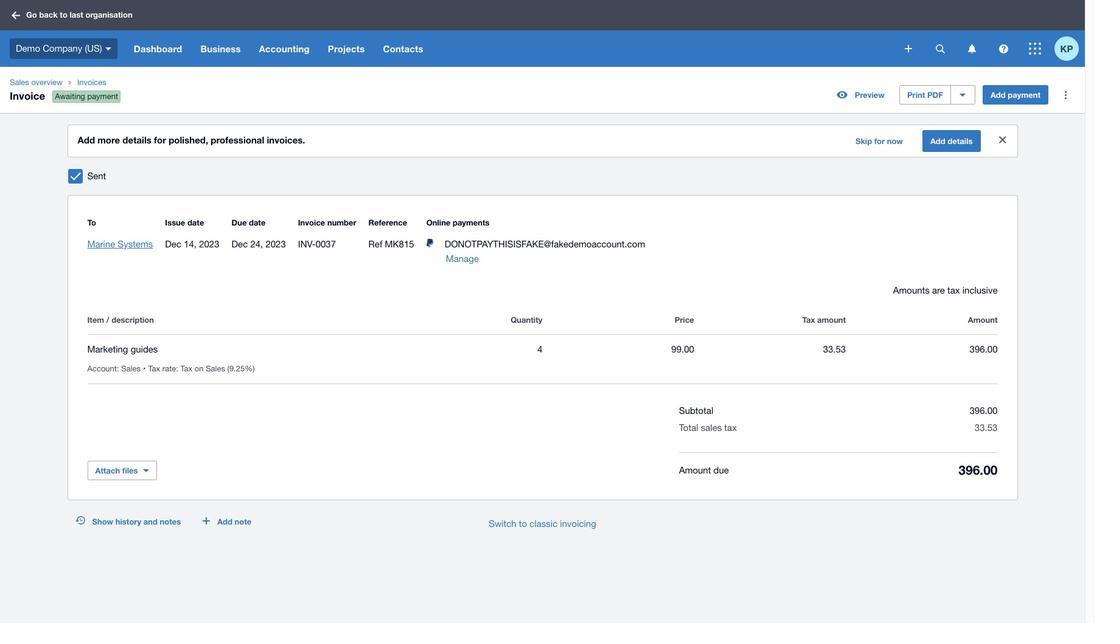 Task type: describe. For each thing, give the bounding box(es) containing it.
switch to classic invoicing
[[489, 519, 596, 529]]

polished,
[[169, 134, 208, 145]]

add details button
[[922, 130, 981, 152]]

go back to last organisation link
[[7, 4, 140, 26]]

invoicing
[[560, 519, 596, 529]]

row containing item / description
[[87, 313, 998, 335]]

1 horizontal spatial sales
[[121, 365, 141, 374]]

accounting
[[259, 43, 310, 54]]

396.00 cell
[[846, 343, 998, 357]]

marketing
[[87, 344, 128, 355]]

donotpaythisisfake@fakedemoaccount.com
[[445, 239, 645, 249]]

mk815
[[385, 239, 414, 249]]

amounts
[[893, 285, 930, 296]]

demo
[[16, 43, 40, 53]]

add more details for polished, professional invoices. status
[[68, 125, 1017, 157]]

go
[[26, 10, 37, 20]]

1 vertical spatial 396.00
[[970, 406, 998, 416]]

invoice for invoice number
[[298, 218, 325, 228]]

back
[[39, 10, 58, 20]]

due
[[714, 465, 729, 476]]

business button
[[191, 30, 250, 67]]

print pdf
[[907, 90, 943, 100]]

add for add details
[[930, 136, 945, 146]]

tax for are
[[947, 285, 960, 296]]

2 horizontal spatial sales
[[206, 365, 225, 374]]

switch to classic invoicing button
[[479, 512, 606, 537]]

kp button
[[1055, 30, 1085, 67]]

now
[[887, 136, 903, 146]]

show history and notes
[[92, 517, 181, 527]]

14,
[[184, 239, 197, 249]]

396.00 inside cell
[[970, 344, 998, 355]]

on
[[195, 365, 204, 374]]

invoice number
[[298, 218, 356, 228]]

date for 14,
[[187, 218, 204, 228]]

ref mk815
[[369, 239, 414, 249]]

4
[[537, 344, 543, 355]]

classic
[[530, 519, 558, 529]]

are
[[932, 285, 945, 296]]

notes
[[160, 517, 181, 527]]

date for 24,
[[249, 218, 266, 228]]

0 horizontal spatial details
[[123, 134, 151, 145]]

svg image
[[1029, 43, 1041, 55]]

item / description
[[87, 315, 154, 325]]

add details
[[930, 136, 973, 146]]

issue date
[[165, 218, 204, 228]]

projects button
[[319, 30, 374, 67]]

company
[[43, 43, 82, 53]]

amount
[[817, 315, 846, 325]]

price
[[675, 315, 694, 325]]

sales overview
[[10, 78, 63, 87]]

/
[[106, 315, 109, 325]]

issue
[[165, 218, 185, 228]]

amounts are tax inclusive
[[893, 285, 998, 296]]

invoice for invoice
[[10, 89, 45, 102]]

amount column header
[[846, 313, 998, 327]]

more
[[98, 134, 120, 145]]

4 cell
[[391, 343, 543, 357]]

last
[[70, 10, 83, 20]]

guides
[[131, 344, 158, 355]]

inv-0037
[[298, 239, 336, 249]]

marketing guides
[[87, 344, 158, 355]]

dashboard link
[[125, 30, 191, 67]]

to
[[87, 218, 96, 228]]

invoices.
[[267, 134, 305, 145]]

sales inside 'link'
[[10, 78, 29, 87]]

inv-
[[298, 239, 316, 249]]

amount due
[[679, 465, 729, 476]]

reference
[[369, 218, 407, 228]]

total sales tax
[[679, 423, 737, 433]]

cell containing tax rate
[[148, 365, 260, 374]]

total
[[679, 423, 698, 433]]

kp
[[1060, 43, 1073, 54]]

table containing marketing guides
[[87, 298, 998, 385]]

tax for tax amount
[[802, 315, 815, 325]]

close image
[[990, 128, 1015, 152]]

row containing marketing guides
[[87, 335, 998, 385]]

online
[[426, 218, 451, 228]]

manage link
[[426, 252, 645, 267]]

tax amount column header
[[694, 313, 846, 327]]

tax amount
[[802, 315, 846, 325]]

dec 24, 2023
[[232, 239, 286, 249]]

professional
[[211, 134, 264, 145]]

go back to last organisation
[[26, 10, 132, 20]]

organisation
[[85, 10, 132, 20]]

due date
[[232, 218, 266, 228]]

skip for now button
[[848, 131, 910, 151]]

awaiting
[[55, 92, 85, 101]]

cell containing account
[[87, 365, 148, 374]]

attach
[[95, 466, 120, 476]]

(9.25%)
[[227, 365, 255, 374]]

marine systems link
[[87, 239, 153, 249]]

preview button
[[829, 85, 892, 105]]

99.00
[[671, 344, 694, 355]]

inclusive
[[963, 285, 998, 296]]

skip for now
[[856, 136, 903, 146]]

payment for add payment
[[1008, 90, 1041, 100]]



Task type: locate. For each thing, give the bounding box(es) containing it.
ref
[[369, 239, 382, 249]]

cell down marketing guides
[[87, 365, 148, 374]]

tax for tax rate : tax on sales (9.25%)
[[148, 365, 160, 374]]

0 horizontal spatial for
[[154, 134, 166, 145]]

row down quantity
[[87, 335, 998, 385]]

payment for awaiting payment
[[87, 92, 118, 101]]

sales down marketing guides
[[121, 365, 141, 374]]

add for add payment
[[991, 90, 1006, 100]]

2 vertical spatial 396.00
[[959, 463, 998, 478]]

date right issue
[[187, 218, 204, 228]]

1 vertical spatial amount
[[679, 465, 711, 476]]

price column header
[[543, 313, 694, 327]]

0 horizontal spatial sales
[[10, 78, 29, 87]]

2023 right 14, on the left top of page
[[199, 239, 219, 249]]

marketing guides cell
[[87, 343, 391, 357]]

add inside add details button
[[930, 136, 945, 146]]

add up the close icon
[[991, 90, 1006, 100]]

date right due
[[249, 218, 266, 228]]

table
[[87, 298, 998, 385]]

invoices
[[77, 78, 106, 87]]

accounting button
[[250, 30, 319, 67]]

manage
[[446, 254, 479, 264]]

0 vertical spatial amount
[[968, 315, 998, 325]]

0 horizontal spatial invoice
[[10, 89, 45, 102]]

invoice down sales overview 'link'
[[10, 89, 45, 102]]

show history and notes button
[[68, 512, 188, 532]]

dec left 14, on the left top of page
[[165, 239, 181, 249]]

print pdf button
[[899, 85, 951, 105]]

1 horizontal spatial invoice
[[298, 218, 325, 228]]

2 cell from the left
[[148, 365, 260, 374]]

svg image inside go back to last organisation link
[[12, 11, 20, 19]]

invoice up inv-
[[298, 218, 325, 228]]

show
[[92, 517, 113, 527]]

dec for dec 14, 2023
[[165, 239, 181, 249]]

contacts button
[[374, 30, 432, 67]]

amount
[[968, 315, 998, 325], [679, 465, 711, 476]]

quantity column header
[[391, 313, 543, 327]]

0 vertical spatial 33.53
[[823, 344, 846, 355]]

add left note at the left
[[217, 517, 232, 527]]

print
[[907, 90, 925, 100]]

2023 for dec 14, 2023
[[199, 239, 219, 249]]

2 row from the top
[[87, 335, 998, 385]]

payment left more invoice options icon
[[1008, 90, 1041, 100]]

0 horizontal spatial date
[[187, 218, 204, 228]]

1 horizontal spatial details
[[948, 136, 973, 146]]

0 vertical spatial to
[[60, 10, 67, 20]]

0037
[[316, 239, 336, 249]]

business
[[200, 43, 241, 54]]

amount down inclusive
[[968, 315, 998, 325]]

systems
[[118, 239, 153, 249]]

dec for dec 24, 2023
[[232, 239, 248, 249]]

details right more
[[123, 134, 151, 145]]

1 cell from the left
[[87, 365, 148, 374]]

add for add note
[[217, 517, 232, 527]]

0 vertical spatial row
[[87, 313, 998, 335]]

item / description column header
[[87, 313, 391, 327]]

demo company (us)
[[16, 43, 102, 53]]

1 horizontal spatial payment
[[1008, 90, 1041, 100]]

1 horizontal spatial :
[[176, 365, 178, 374]]

rate
[[162, 365, 176, 374]]

dec 14, 2023
[[165, 239, 219, 249]]

sent
[[87, 171, 106, 181]]

0 horizontal spatial payment
[[87, 92, 118, 101]]

2023 right 24,
[[266, 239, 286, 249]]

33.53 inside cell
[[823, 344, 846, 355]]

to
[[60, 10, 67, 20], [519, 519, 527, 529]]

add payment button
[[983, 85, 1048, 105]]

for left the now
[[874, 136, 885, 146]]

add note
[[217, 517, 252, 527]]

1 vertical spatial row
[[87, 335, 998, 385]]

add inside add note button
[[217, 517, 232, 527]]

sales right on
[[206, 365, 225, 374]]

1 horizontal spatial 33.53
[[975, 423, 998, 433]]

1 horizontal spatial tax
[[947, 285, 960, 296]]

awaiting payment
[[55, 92, 118, 101]]

to left last
[[60, 10, 67, 20]]

to inside button
[[519, 519, 527, 529]]

0 horizontal spatial 2023
[[199, 239, 219, 249]]

1 horizontal spatial date
[[249, 218, 266, 228]]

sales
[[10, 78, 29, 87], [121, 365, 141, 374], [206, 365, 225, 374]]

0 horizontal spatial tax
[[148, 365, 160, 374]]

dec left 24,
[[232, 239, 248, 249]]

tax right are
[[947, 285, 960, 296]]

details inside button
[[948, 136, 973, 146]]

details left the close icon
[[948, 136, 973, 146]]

add inside add payment button
[[991, 90, 1006, 100]]

attach files
[[95, 466, 138, 476]]

row
[[87, 313, 998, 335], [87, 335, 998, 385]]

amount left due
[[679, 465, 711, 476]]

2023 for dec 24, 2023
[[266, 239, 286, 249]]

0 vertical spatial invoice
[[10, 89, 45, 102]]

1 vertical spatial to
[[519, 519, 527, 529]]

sales overview link
[[5, 77, 67, 89]]

projects
[[328, 43, 365, 54]]

quantity
[[511, 315, 543, 325]]

online payments
[[426, 218, 490, 228]]

add for add more details for polished, professional invoices.
[[78, 134, 95, 145]]

cell
[[87, 365, 148, 374], [148, 365, 260, 374]]

tax
[[947, 285, 960, 296], [724, 423, 737, 433]]

payment inside button
[[1008, 90, 1041, 100]]

files
[[122, 466, 138, 476]]

number
[[327, 218, 356, 228]]

0 vertical spatial tax
[[947, 285, 960, 296]]

2 2023 from the left
[[266, 239, 286, 249]]

2 : from the left
[[176, 365, 178, 374]]

2 date from the left
[[249, 218, 266, 228]]

invoice
[[10, 89, 45, 102], [298, 218, 325, 228]]

cell down 'marketing guides' cell
[[148, 365, 260, 374]]

0 horizontal spatial amount
[[679, 465, 711, 476]]

1 horizontal spatial for
[[874, 136, 885, 146]]

item
[[87, 315, 104, 325]]

more invoice options image
[[1053, 83, 1078, 107]]

0 vertical spatial 396.00
[[970, 344, 998, 355]]

demo company (us) button
[[0, 30, 125, 67]]

2 horizontal spatial tax
[[802, 315, 815, 325]]

tax for sales
[[724, 423, 737, 433]]

0 horizontal spatial to
[[60, 10, 67, 20]]

account : sales
[[87, 365, 141, 374]]

marine systems
[[87, 239, 153, 249]]

33.53 cell
[[694, 343, 846, 357]]

for inside button
[[874, 136, 885, 146]]

1 row from the top
[[87, 313, 998, 335]]

tax left amount
[[802, 315, 815, 325]]

attach files button
[[87, 461, 157, 481]]

1 horizontal spatial dec
[[232, 239, 248, 249]]

payment
[[1008, 90, 1041, 100], [87, 92, 118, 101]]

1 : from the left
[[117, 365, 119, 374]]

note
[[235, 517, 252, 527]]

amount for amount
[[968, 315, 998, 325]]

sales
[[701, 423, 722, 433]]

banner containing kp
[[0, 0, 1085, 67]]

add right the now
[[930, 136, 945, 146]]

1 2023 from the left
[[199, 239, 219, 249]]

add left more
[[78, 134, 95, 145]]

tax left on
[[180, 365, 192, 374]]

svg image inside demo company (us) popup button
[[105, 47, 111, 50]]

subtotal
[[679, 406, 713, 416]]

24,
[[250, 239, 263, 249]]

skip
[[856, 136, 872, 146]]

1 vertical spatial invoice
[[298, 218, 325, 228]]

1 vertical spatial 33.53
[[975, 423, 998, 433]]

for left 'polished,'
[[154, 134, 166, 145]]

tax rate : tax on sales (9.25%)
[[148, 365, 255, 374]]

2023
[[199, 239, 219, 249], [266, 239, 286, 249]]

: left on
[[176, 365, 178, 374]]

tax right 'sales'
[[724, 423, 737, 433]]

sales left overview
[[10, 78, 29, 87]]

1 date from the left
[[187, 218, 204, 228]]

contacts
[[383, 43, 423, 54]]

banner
[[0, 0, 1085, 67]]

svg image
[[12, 11, 20, 19], [936, 44, 945, 53], [968, 44, 976, 53], [999, 44, 1008, 53], [905, 45, 912, 52], [105, 47, 111, 50]]

description
[[111, 315, 154, 325]]

overview
[[31, 78, 63, 87]]

1 horizontal spatial amount
[[968, 315, 998, 325]]

1 horizontal spatial 2023
[[266, 239, 286, 249]]

1 horizontal spatial to
[[519, 519, 527, 529]]

1 dec from the left
[[165, 239, 181, 249]]

: down marketing guides
[[117, 365, 119, 374]]

row up "4"
[[87, 313, 998, 335]]

amount for amount due
[[679, 465, 711, 476]]

for
[[154, 134, 166, 145], [874, 136, 885, 146]]

switch
[[489, 519, 516, 529]]

to right switch
[[519, 519, 527, 529]]

0 horizontal spatial :
[[117, 365, 119, 374]]

pdf
[[927, 90, 943, 100]]

0 horizontal spatial tax
[[724, 423, 737, 433]]

0 horizontal spatial dec
[[165, 239, 181, 249]]

add note button
[[195, 512, 259, 532]]

tax left rate
[[148, 365, 160, 374]]

amount inside column header
[[968, 315, 998, 325]]

396.00
[[970, 344, 998, 355], [970, 406, 998, 416], [959, 463, 998, 478]]

add more details for polished, professional invoices.
[[78, 134, 305, 145]]

tax inside column header
[[802, 315, 815, 325]]

1 horizontal spatial tax
[[180, 365, 192, 374]]

to inside banner
[[60, 10, 67, 20]]

history
[[115, 517, 141, 527]]

1 vertical spatial tax
[[724, 423, 737, 433]]

and
[[143, 517, 158, 527]]

99.00 cell
[[543, 343, 694, 357]]

add payment
[[991, 90, 1041, 100]]

payment down "invoices" link at the left top of the page
[[87, 92, 118, 101]]

due
[[232, 218, 247, 228]]

2 dec from the left
[[232, 239, 248, 249]]

0 horizontal spatial 33.53
[[823, 344, 846, 355]]



Task type: vqa. For each thing, say whether or not it's contained in the screenshot.


